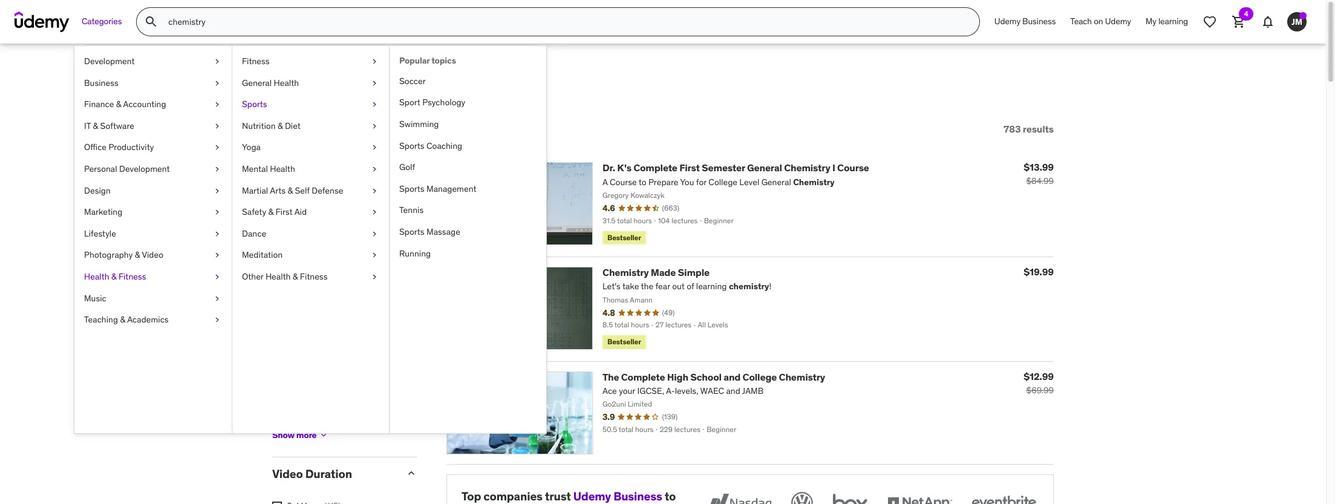 Task type: locate. For each thing, give the bounding box(es) containing it.
1 horizontal spatial results
[[1023, 123, 1054, 135]]

you have alerts image
[[1300, 12, 1307, 19]]

general right semester
[[747, 162, 782, 174]]

chemistry for the complete high school and college chemistry
[[779, 371, 825, 383]]

teaching & academics
[[84, 314, 169, 325]]

finance & accounting
[[84, 99, 166, 110]]

sports up golf
[[399, 140, 425, 151]]

office productivity link
[[74, 137, 232, 159]]

results inside status
[[1023, 123, 1054, 135]]

& down meditation link
[[293, 271, 298, 282]]

xsmall image inside meditation link
[[370, 250, 379, 261]]

xsmall image inside business link
[[212, 77, 222, 89]]

volkswagen image
[[789, 489, 816, 504]]

dr. k's complete first semester general chemistry i course
[[603, 162, 869, 174]]

2 horizontal spatial business
[[1023, 16, 1056, 27]]

1 horizontal spatial 783
[[1004, 123, 1021, 135]]

made
[[651, 266, 676, 278]]

1 horizontal spatial udemy
[[995, 16, 1021, 27]]

xsmall image
[[212, 56, 222, 68], [370, 56, 379, 68], [212, 99, 222, 111], [370, 99, 379, 111], [212, 142, 222, 154], [370, 142, 379, 154], [212, 163, 222, 175], [370, 163, 379, 175], [212, 206, 222, 218], [370, 206, 379, 218], [370, 271, 379, 283], [212, 314, 222, 326], [272, 363, 282, 373], [272, 502, 282, 504]]

chemistry made simple
[[603, 266, 710, 278]]

xsmall image inside finance & accounting link
[[212, 99, 222, 111]]

health up arts
[[270, 163, 295, 174]]

sports massage link
[[390, 221, 546, 243]]

management
[[427, 183, 477, 194]]

sports down 'tennis'
[[399, 226, 425, 237]]

2 vertical spatial chemistry
[[779, 371, 825, 383]]

sports management link
[[390, 178, 546, 200]]

sports coaching link
[[390, 135, 546, 157]]

783 results for "chemistry"
[[272, 71, 518, 96]]

1 horizontal spatial general
[[747, 162, 782, 174]]

xsmall image for nutrition & diet
[[370, 120, 379, 132]]

0 horizontal spatial general
[[242, 77, 272, 88]]

college
[[743, 371, 777, 383]]

$12.99 $69.99
[[1024, 370, 1054, 395]]

it
[[84, 120, 91, 131]]

sport psychology link
[[390, 92, 546, 114]]

0 vertical spatial results
[[311, 71, 374, 96]]

development
[[84, 56, 135, 67], [119, 163, 170, 174]]

& down lifestyle link at the top of the page
[[135, 250, 140, 260]]

& right finance
[[116, 99, 121, 110]]

0 vertical spatial video
[[142, 250, 163, 260]]

0 vertical spatial first
[[680, 162, 700, 174]]

1 vertical spatial video
[[272, 467, 303, 481]]

design link
[[74, 180, 232, 202]]

chemistry right college
[[779, 371, 825, 383]]

0 horizontal spatial video
[[142, 250, 163, 260]]

0 vertical spatial udemy business link
[[987, 7, 1063, 36]]

xsmall image inside dance link
[[370, 228, 379, 240]]

& for video
[[135, 250, 140, 260]]

results up $13.99
[[1023, 123, 1054, 135]]

health for other health & fitness
[[266, 271, 291, 282]]

xsmall image inside safety & first aid link
[[370, 206, 379, 218]]

sports for sports massage
[[399, 226, 425, 237]]

1 vertical spatial 783
[[1004, 123, 1021, 135]]

udemy image
[[15, 11, 70, 32]]

& for academics
[[120, 314, 125, 325]]

shopping cart with 4 items image
[[1232, 15, 1246, 29]]

soccer link
[[390, 71, 546, 92]]

xsmall image inside general health link
[[370, 77, 379, 89]]

filter button
[[272, 110, 326, 148]]

business left to
[[614, 489, 662, 503]]

course
[[838, 162, 869, 174]]

0 horizontal spatial small image
[[280, 123, 292, 135]]

& right it
[[93, 120, 98, 131]]

development down office productivity link at the top left of page
[[119, 163, 170, 174]]

general
[[242, 77, 272, 88], [747, 162, 782, 174]]

categories button
[[74, 7, 129, 36]]

aid
[[294, 206, 307, 217]]

1 vertical spatial development
[[119, 163, 170, 174]]

simple
[[678, 266, 710, 278]]

dance link
[[232, 223, 389, 245]]

development down categories dropdown button
[[84, 56, 135, 67]]

duration
[[305, 467, 352, 481]]

0 horizontal spatial fitness
[[119, 271, 146, 282]]

small image
[[405, 173, 418, 185]]

xsmall image for music
[[212, 293, 222, 304]]

business
[[1023, 16, 1056, 27], [84, 77, 118, 88], [614, 489, 662, 503]]

0 vertical spatial business
[[1023, 16, 1056, 27]]

nutrition
[[242, 120, 276, 131]]

the complete high school and college chemistry
[[603, 371, 825, 383]]

xsmall image
[[212, 77, 222, 89], [370, 77, 379, 89], [212, 120, 222, 132], [370, 120, 379, 132], [212, 185, 222, 197], [370, 185, 379, 197], [212, 228, 222, 240], [370, 228, 379, 240], [212, 250, 222, 261], [370, 250, 379, 261], [212, 271, 222, 283], [212, 293, 222, 304], [272, 341, 282, 351], [272, 385, 282, 394], [272, 406, 282, 416], [319, 430, 329, 440]]

video duration button
[[272, 467, 396, 481]]

photography & video
[[84, 250, 163, 260]]

xsmall image inside design link
[[212, 185, 222, 197]]

complete right k's
[[634, 162, 678, 174]]

video down lifestyle link at the top of the page
[[142, 250, 163, 260]]

fitness down meditation link
[[300, 271, 328, 282]]

health up music
[[84, 271, 109, 282]]

chemistry
[[784, 162, 831, 174], [603, 266, 649, 278], [779, 371, 825, 383]]

learning
[[1159, 16, 1188, 27]]

783 inside status
[[1004, 123, 1021, 135]]

health for mental health
[[270, 163, 295, 174]]

0 vertical spatial 783
[[272, 71, 307, 96]]

1 horizontal spatial small image
[[405, 467, 418, 479]]

show
[[272, 430, 295, 440]]

0 horizontal spatial udemy business link
[[573, 489, 662, 503]]

& for first
[[268, 206, 274, 217]]

xsmall image for martial arts & self defense
[[370, 185, 379, 197]]

$69.99
[[1027, 385, 1054, 395]]

general up the nutrition
[[242, 77, 272, 88]]

wishlist image
[[1203, 15, 1217, 29]]

xsmall image inside mental health link
[[370, 163, 379, 175]]

xsmall image inside teaching & academics link
[[212, 314, 222, 326]]

fitness up general health
[[242, 56, 270, 67]]

udemy business link
[[987, 7, 1063, 36], [573, 489, 662, 503]]

first left semester
[[680, 162, 700, 174]]

sports for sports coaching
[[399, 140, 425, 151]]

udemy
[[995, 16, 1021, 27], [1105, 16, 1131, 27], [573, 489, 611, 503]]

health right 'other'
[[266, 271, 291, 282]]

sports inside sports management link
[[399, 183, 425, 194]]

xsmall image for general health
[[370, 77, 379, 89]]

xsmall image for health & fitness
[[212, 271, 222, 283]]

to
[[665, 489, 676, 503]]

complete
[[634, 162, 678, 174], [621, 371, 665, 383]]

for
[[378, 71, 404, 96]]

1 horizontal spatial udemy business link
[[987, 7, 1063, 36]]

& for accounting
[[116, 99, 121, 110]]

$12.99
[[1024, 370, 1054, 382]]

sports up the nutrition
[[242, 99, 267, 110]]

xsmall image inside the other health & fitness link
[[370, 271, 379, 283]]

sports for sports
[[242, 99, 267, 110]]

& for diet
[[278, 120, 283, 131]]

build
[[462, 502, 489, 504]]

xsmall image for design
[[212, 185, 222, 197]]

in-
[[491, 502, 506, 504]]

0 vertical spatial complete
[[634, 162, 678, 174]]

xsmall image inside sports link
[[370, 99, 379, 111]]

xsmall image inside martial arts & self defense link
[[370, 185, 379, 197]]

xsmall image inside photography & video link
[[212, 250, 222, 261]]

results for 783 results for "chemistry"
[[311, 71, 374, 96]]

video down show
[[272, 467, 303, 481]]

business left "teach"
[[1023, 16, 1056, 27]]

dr.
[[603, 162, 615, 174]]

& down photography
[[111, 271, 116, 282]]

xsmall image inside health & fitness link
[[212, 271, 222, 283]]

martial arts & self defense link
[[232, 180, 389, 202]]

psychology
[[422, 97, 465, 108]]

xsmall image inside lifestyle link
[[212, 228, 222, 240]]

development link
[[74, 51, 232, 72]]

more
[[296, 430, 317, 440]]

business link
[[74, 72, 232, 94]]

$84.99
[[1026, 176, 1054, 187]]

personal development link
[[74, 159, 232, 180]]

& left self in the top left of the page
[[288, 185, 293, 196]]

1 vertical spatial first
[[276, 206, 293, 217]]

golf
[[399, 162, 415, 173]]

sports inside sports coaching link
[[399, 140, 425, 151]]

udemy business link left "teach"
[[987, 7, 1063, 36]]

swimming
[[399, 119, 439, 129]]

fitness down photography & video
[[119, 271, 146, 282]]

(541)
[[367, 249, 385, 260]]

notifications image
[[1261, 15, 1276, 29]]

2 vertical spatial business
[[614, 489, 662, 503]]

& right the teaching
[[120, 314, 125, 325]]

other
[[242, 271, 264, 282]]

xsmall image inside fitness link
[[370, 56, 379, 68]]

coaching
[[427, 140, 462, 151]]

0 vertical spatial development
[[84, 56, 135, 67]]

to build in-demand career skills.
[[462, 489, 676, 504]]

health down fitness link
[[274, 77, 299, 88]]

complete right the
[[621, 371, 665, 383]]

sport
[[399, 97, 420, 108]]

chemistry left made at the bottom
[[603, 266, 649, 278]]

sports inside sports link
[[242, 99, 267, 110]]

0 vertical spatial chemistry
[[784, 162, 831, 174]]

2 horizontal spatial fitness
[[300, 271, 328, 282]]

results left for
[[311, 71, 374, 96]]

arts
[[270, 185, 286, 196]]

first left aid
[[276, 206, 293, 217]]

xsmall image inside personal development link
[[212, 163, 222, 175]]

xsmall image inside marketing link
[[212, 206, 222, 218]]

xsmall image for teaching & academics
[[212, 314, 222, 326]]

and
[[724, 371, 741, 383]]

& for software
[[93, 120, 98, 131]]

safety & first aid
[[242, 206, 307, 217]]

my learning
[[1146, 16, 1188, 27]]

xsmall image inside office productivity link
[[212, 142, 222, 154]]

chemistry left i
[[784, 162, 831, 174]]

business up finance
[[84, 77, 118, 88]]

the
[[603, 371, 619, 383]]

0 horizontal spatial 783
[[272, 71, 307, 96]]

xsmall image inside show more button
[[319, 430, 329, 440]]

yoga link
[[232, 137, 389, 159]]

0 horizontal spatial first
[[276, 206, 293, 217]]

jm
[[1292, 16, 1303, 27]]

xsmall image inside nutrition & diet link
[[370, 120, 379, 132]]

xsmall image inside 'it & software' link
[[212, 120, 222, 132]]

first
[[680, 162, 700, 174], [276, 206, 293, 217]]

self
[[295, 185, 310, 196]]

1 vertical spatial results
[[1023, 123, 1054, 135]]

k's
[[617, 162, 632, 174]]

1 horizontal spatial fitness
[[242, 56, 270, 67]]

& left diet
[[278, 120, 283, 131]]

& right safety
[[268, 206, 274, 217]]

xsmall image inside yoga link
[[370, 142, 379, 154]]

udemy business link left to
[[573, 489, 662, 503]]

1 vertical spatial business
[[84, 77, 118, 88]]

diet
[[285, 120, 301, 131]]

sports inside 'sports massage' link
[[399, 226, 425, 237]]

swimming link
[[390, 114, 546, 135]]

safety
[[242, 206, 266, 217]]

sports up 'tennis'
[[399, 183, 425, 194]]

xsmall image inside development link
[[212, 56, 222, 68]]

0 horizontal spatial results
[[311, 71, 374, 96]]

0 vertical spatial small image
[[280, 123, 292, 135]]

jm link
[[1283, 7, 1312, 36]]

xsmall image inside 'music' link
[[212, 293, 222, 304]]

783 results status
[[1004, 123, 1054, 135]]

1 vertical spatial small image
[[405, 467, 418, 479]]

topics
[[432, 55, 456, 66]]

small image
[[280, 123, 292, 135], [405, 467, 418, 479]]

udemy business
[[995, 16, 1056, 27]]

4
[[1244, 9, 1249, 18]]



Task type: describe. For each thing, give the bounding box(es) containing it.
i
[[833, 162, 835, 174]]

xsmall image for other health & fitness
[[370, 271, 379, 283]]

marketing link
[[74, 202, 232, 223]]

1 vertical spatial udemy business link
[[573, 489, 662, 503]]

Search for anything text field
[[166, 11, 965, 32]]

music
[[84, 293, 106, 303]]

the complete high school and college chemistry link
[[603, 371, 825, 383]]

defense
[[312, 185, 343, 196]]

eventbrite image
[[969, 489, 1039, 504]]

teach on udemy
[[1071, 16, 1131, 27]]

personal
[[84, 163, 117, 174]]

xsmall image for show more
[[319, 430, 329, 440]]

soccer
[[399, 76, 426, 86]]

my
[[1146, 16, 1157, 27]]

lifestyle link
[[74, 223, 232, 245]]

show more button
[[272, 423, 329, 447]]

dr. k's complete first semester general chemistry i course link
[[603, 162, 869, 174]]

skills.
[[589, 502, 620, 504]]

massage
[[427, 226, 460, 237]]

0 horizontal spatial udemy
[[573, 489, 611, 503]]

marketing
[[84, 206, 122, 217]]

783 for 783 results for "chemistry"
[[272, 71, 307, 96]]

xsmall image for development
[[212, 56, 222, 68]]

xsmall image for photography & video
[[212, 250, 222, 261]]

0 vertical spatial general
[[242, 77, 272, 88]]

sports management
[[399, 183, 477, 194]]

xsmall image for marketing
[[212, 206, 222, 218]]

teaching & academics link
[[74, 309, 232, 331]]

my learning link
[[1139, 7, 1196, 36]]

health & fitness link
[[74, 266, 232, 288]]

office
[[84, 142, 107, 153]]

filter
[[295, 123, 318, 135]]

chemistry made simple link
[[603, 266, 710, 278]]

783 for 783 results
[[1004, 123, 1021, 135]]

photography & video link
[[74, 245, 232, 266]]

"chemistry"
[[408, 71, 518, 96]]

português
[[287, 426, 326, 437]]

nutrition & diet
[[242, 120, 301, 131]]

xsmall image for meditation
[[370, 250, 379, 261]]

academics
[[127, 314, 169, 325]]

box image
[[830, 489, 871, 504]]

music link
[[74, 288, 232, 309]]

finance
[[84, 99, 114, 110]]

netapp image
[[885, 489, 955, 504]]

xsmall image for lifestyle
[[212, 228, 222, 240]]

teach on udemy link
[[1063, 7, 1139, 36]]

xsmall image for mental health
[[370, 163, 379, 175]]

sports massage
[[399, 226, 460, 237]]

school
[[691, 371, 722, 383]]

xsmall image for safety & first aid
[[370, 206, 379, 218]]

chemistry for dr. k's complete first semester general chemistry i course
[[784, 162, 831, 174]]

sports link
[[232, 94, 389, 115]]

$13.99 $84.99
[[1024, 161, 1054, 187]]

$19.99
[[1024, 266, 1054, 278]]

783 results
[[1004, 123, 1054, 135]]

$13.99
[[1024, 161, 1054, 173]]

0 horizontal spatial business
[[84, 77, 118, 88]]

nutrition & diet link
[[232, 115, 389, 137]]

xsmall image for dance
[[370, 228, 379, 240]]

4 link
[[1225, 7, 1254, 36]]

running
[[399, 248, 431, 259]]

sports for sports management
[[399, 183, 425, 194]]

nasdaq image
[[705, 489, 775, 504]]

demand
[[506, 502, 550, 504]]

xsmall image for business
[[212, 77, 222, 89]]

xsmall image for fitness
[[370, 56, 379, 68]]

mental health link
[[232, 159, 389, 180]]

small image inside filter button
[[280, 123, 292, 135]]

mental
[[242, 163, 268, 174]]

on
[[1094, 16, 1103, 27]]

xsmall image for personal development
[[212, 163, 222, 175]]

general health link
[[232, 72, 389, 94]]

sports element
[[389, 46, 546, 433]]

companies
[[484, 489, 543, 503]]

1 horizontal spatial business
[[614, 489, 662, 503]]

xsmall image for office productivity
[[212, 142, 222, 154]]

1 vertical spatial chemistry
[[603, 266, 649, 278]]

health for general health
[[274, 77, 299, 88]]

1 vertical spatial complete
[[621, 371, 665, 383]]

martial
[[242, 185, 268, 196]]

xsmall image for finance & accounting
[[212, 99, 222, 111]]

trust
[[545, 489, 571, 503]]

fitness link
[[232, 51, 389, 72]]

xsmall image for yoga
[[370, 142, 379, 154]]

mental health
[[242, 163, 295, 174]]

& for fitness
[[111, 271, 116, 282]]

general health
[[242, 77, 299, 88]]

golf link
[[390, 157, 546, 178]]

results for 783 results
[[1023, 123, 1054, 135]]

1 vertical spatial general
[[747, 162, 782, 174]]

1 horizontal spatial video
[[272, 467, 303, 481]]

1 horizontal spatial first
[[680, 162, 700, 174]]

video duration
[[272, 467, 352, 481]]

2 horizontal spatial udemy
[[1105, 16, 1131, 27]]

it & software link
[[74, 115, 232, 137]]

xsmall image for sports
[[370, 99, 379, 111]]

ratings
[[272, 172, 314, 187]]

xsmall image for it & software
[[212, 120, 222, 132]]

teaching
[[84, 314, 118, 325]]

popular
[[399, 55, 430, 66]]

productivity
[[109, 142, 154, 153]]

tennis
[[399, 205, 424, 216]]

sport psychology
[[399, 97, 465, 108]]

office productivity
[[84, 142, 154, 153]]

personal development
[[84, 163, 170, 174]]

top
[[462, 489, 481, 503]]

submit search image
[[144, 15, 159, 29]]

(571)
[[368, 270, 385, 281]]

finance & accounting link
[[74, 94, 232, 115]]



Task type: vqa. For each thing, say whether or not it's contained in the screenshot.
Management
yes



